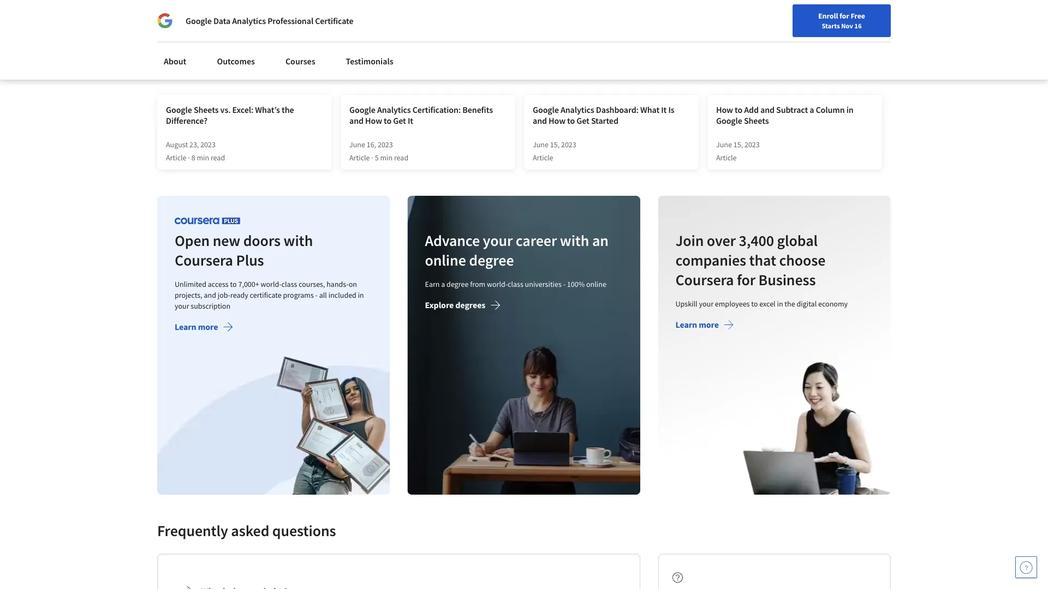 Task type: describe. For each thing, give the bounding box(es) containing it.
questions
[[272, 522, 336, 541]]

google inside how to add and subtract a column in google sheets
[[716, 115, 742, 126]]

and inside google analytics certification: benefits and how to get it
[[349, 115, 364, 126]]

open
[[175, 231, 210, 250]]

min for difference?
[[197, 153, 209, 163]]

learn for learn more link to the right
[[675, 320, 697, 331]]

for inside enroll for free starts nov 16
[[840, 11, 849, 21]]

june 15, 2023 article for google
[[716, 140, 760, 163]]

plus
[[236, 251, 264, 270]]

slides element
[[177, 24, 871, 35]]

business
[[758, 271, 816, 290]]

new
[[157, 63, 178, 77]]

· for difference?
[[188, 153, 190, 163]]

in inside how to add and subtract a column in google sheets
[[847, 104, 854, 115]]

difference?
[[166, 115, 207, 126]]

ready
[[230, 291, 248, 300]]

dashboard:
[[596, 104, 639, 115]]

june 16, 2023 article · 5 min read
[[349, 140, 408, 163]]

advance your career with an online degree
[[425, 231, 609, 270]]

open new doors with coursera plus
[[175, 231, 313, 270]]

courses,
[[299, 280, 325, 290]]

8
[[191, 153, 195, 163]]

choose
[[779, 251, 825, 270]]

unlimited
[[175, 280, 206, 290]]

outcomes link
[[210, 49, 261, 73]]

to inside unlimited access to 7,000+ world-class courses, hands-on projects, and job-ready certificate programs - all included in your subscription
[[230, 280, 237, 290]]

certificate
[[250, 291, 282, 300]]

an
[[592, 231, 609, 250]]

about
[[164, 56, 186, 67]]

august
[[166, 140, 188, 150]]

16
[[854, 21, 862, 30]]

column
[[816, 104, 845, 115]]

15, for google
[[734, 140, 743, 150]]

testimonials link
[[339, 49, 400, 73]]

subtract
[[776, 104, 808, 115]]

google analytics dashboard: what it is and how to get started
[[533, 104, 675, 126]]

1 horizontal spatial the
[[785, 299, 795, 309]]

how inside how to add and subtract a column in google sheets
[[716, 104, 733, 115]]

16,
[[367, 140, 376, 150]]

how to add and subtract a column in google sheets
[[716, 104, 854, 126]]

coursera inside open new doors with coursera plus
[[175, 251, 233, 270]]

analysis?
[[215, 63, 258, 77]]

1 horizontal spatial in
[[777, 299, 783, 309]]

from
[[470, 280, 485, 290]]

100%
[[567, 280, 585, 290]]

testimonials
[[346, 56, 393, 67]]

- inside unlimited access to 7,000+ world-class courses, hands-on projects, and job-ready certificate programs - all included in your subscription
[[315, 291, 318, 300]]

the inside 'google sheets vs. excel: what's the difference?'
[[282, 104, 294, 115]]

started
[[591, 115, 618, 126]]

google analytics certification: benefits and how to get it
[[349, 104, 493, 126]]

more for the left learn more link
[[198, 322, 218, 333]]

unlimited access to 7,000+ world-class courses, hands-on projects, and job-ready certificate programs - all included in your subscription
[[175, 280, 364, 311]]

earn a degree from world-class universities - 100% online
[[425, 280, 607, 290]]

excel
[[759, 299, 775, 309]]

article for google analytics dashboard: what it is and how to get started
[[533, 153, 553, 163]]

with for career
[[560, 231, 589, 250]]

what
[[640, 104, 660, 115]]

it inside google analytics dashboard: what it is and how to get started
[[661, 104, 667, 115]]

and inside google analytics dashboard: what it is and how to get started
[[533, 115, 547, 126]]

subscription
[[191, 302, 230, 311]]

article for google sheets vs. excel: what's the difference?
[[166, 153, 186, 163]]

enroll
[[818, 11, 838, 21]]

benefits
[[463, 104, 493, 115]]

certification:
[[413, 104, 461, 115]]

get inside google analytics dashboard: what it is and how to get started
[[577, 115, 589, 126]]

on
[[349, 280, 357, 290]]

for inside join over 3,400 global companies that choose coursera for business
[[737, 271, 755, 290]]

15, for to
[[550, 140, 560, 150]]

excel:
[[232, 104, 253, 115]]

access
[[208, 280, 229, 290]]

get inside google analytics certification: benefits and how to get it
[[393, 115, 406, 126]]

how inside google analytics dashboard: what it is and how to get started
[[549, 115, 566, 126]]

universities
[[525, 280, 562, 290]]

what's
[[255, 104, 280, 115]]

2023 for certification:
[[378, 140, 393, 150]]

2023 for add
[[745, 140, 760, 150]]

free
[[851, 11, 865, 21]]

english button
[[819, 0, 885, 35]]

explore degrees
[[425, 300, 486, 311]]

1 horizontal spatial learn more
[[675, 320, 719, 331]]

google for google data analytics professional certificate
[[186, 15, 212, 26]]

here.
[[285, 63, 309, 77]]

your for upskill
[[699, 299, 713, 309]]

start
[[260, 63, 283, 77]]

google image
[[157, 13, 173, 28]]

article for how to add and subtract a column in google sheets
[[716, 153, 737, 163]]

sheets inside how to add and subtract a column in google sheets
[[744, 115, 769, 126]]

1 vertical spatial a
[[441, 280, 445, 290]]

explore degrees link
[[425, 300, 501, 314]]

to right new
[[180, 63, 190, 77]]

economy
[[818, 299, 848, 309]]

analytics for google analytics dashboard: what it is and how to get started
[[561, 104, 594, 115]]

google sheets vs. excel: what's the difference?
[[166, 104, 294, 126]]

7,000+
[[238, 280, 259, 290]]

about link
[[157, 49, 193, 73]]

class for courses,
[[281, 280, 297, 290]]

employees
[[715, 299, 750, 309]]

projects,
[[175, 291, 202, 300]]

nov
[[841, 21, 853, 30]]

learn for the left learn more link
[[175, 322, 196, 333]]

1 vertical spatial data
[[192, 63, 213, 77]]

frequently asked questions
[[157, 522, 336, 541]]

1 horizontal spatial online
[[586, 280, 607, 290]]

show notifications image
[[901, 14, 914, 27]]

starts
[[822, 21, 840, 30]]

0 horizontal spatial learn more link
[[175, 322, 233, 335]]

june for how to add and subtract a column in google sheets
[[716, 140, 732, 150]]



Task type: vqa. For each thing, say whether or not it's contained in the screenshot.
It
yes



Task type: locate. For each thing, give the bounding box(es) containing it.
1 june 15, 2023 article from the left
[[533, 140, 576, 163]]

online inside advance your career with an online degree
[[425, 251, 466, 270]]

and
[[760, 104, 775, 115], [349, 115, 364, 126], [533, 115, 547, 126], [204, 291, 216, 300]]

to left started
[[567, 115, 575, 126]]

min
[[197, 153, 209, 163], [380, 153, 393, 163]]

learn more down "upskill"
[[675, 320, 719, 331]]

-
[[563, 280, 566, 290], [315, 291, 318, 300]]

1 horizontal spatial with
[[560, 231, 589, 250]]

· left 8
[[188, 153, 190, 163]]

in right excel
[[777, 299, 783, 309]]

0 horizontal spatial ·
[[188, 153, 190, 163]]

your inside advance your career with an online degree
[[483, 231, 513, 250]]

2 june from the left
[[533, 140, 549, 150]]

to inside google analytics certification: benefits and how to get it
[[384, 115, 392, 126]]

1 horizontal spatial analytics
[[377, 104, 411, 115]]

degree inside advance your career with an online degree
[[469, 251, 514, 270]]

2 get from the left
[[577, 115, 589, 126]]

degree
[[469, 251, 514, 270], [447, 280, 469, 290]]

0 horizontal spatial coursera
[[175, 251, 233, 270]]

2 horizontal spatial analytics
[[561, 104, 594, 115]]

upskill
[[675, 299, 697, 309]]

0 horizontal spatial a
[[441, 280, 445, 290]]

1 get from the left
[[393, 115, 406, 126]]

digital
[[797, 299, 817, 309]]

the right what's in the left top of the page
[[282, 104, 294, 115]]

online
[[425, 251, 466, 270], [586, 280, 607, 290]]

0 vertical spatial coursera
[[175, 251, 233, 270]]

learn more link down subscription
[[175, 322, 233, 335]]

learn more link down "upskill"
[[675, 320, 734, 333]]

0 horizontal spatial the
[[282, 104, 294, 115]]

more
[[699, 320, 719, 331], [198, 322, 218, 333]]

0 horizontal spatial class
[[281, 280, 297, 290]]

1 read from the left
[[211, 153, 225, 163]]

1 vertical spatial degree
[[447, 280, 469, 290]]

0 vertical spatial data
[[213, 15, 230, 26]]

and inside how to add and subtract a column in google sheets
[[760, 104, 775, 115]]

read inside august 23, 2023 article · 8 min read
[[211, 153, 225, 163]]

your inside unlimited access to 7,000+ world-class courses, hands-on projects, and job-ready certificate programs - all included in your subscription
[[175, 302, 189, 311]]

class for universities
[[508, 280, 524, 290]]

to up ready
[[230, 280, 237, 290]]

upskill your employees to excel in the digital economy
[[675, 299, 848, 309]]

explore
[[425, 300, 454, 311]]

· for to
[[371, 153, 373, 163]]

your down the projects,
[[175, 302, 189, 311]]

read right 5
[[394, 153, 408, 163]]

2023 down google analytics dashboard: what it is and how to get started
[[561, 140, 576, 150]]

1 horizontal spatial get
[[577, 115, 589, 126]]

analytics left dashboard:
[[561, 104, 594, 115]]

2023 right the 16,
[[378, 140, 393, 150]]

1 min from the left
[[197, 153, 209, 163]]

1 horizontal spatial june
[[533, 140, 549, 150]]

2 with from the left
[[560, 231, 589, 250]]

1 with from the left
[[284, 231, 313, 250]]

2 horizontal spatial june
[[716, 140, 732, 150]]

None search field
[[156, 7, 418, 29]]

0 horizontal spatial degree
[[447, 280, 469, 290]]

0 horizontal spatial -
[[315, 291, 318, 300]]

1 horizontal spatial 15,
[[734, 140, 743, 150]]

analytics left professional
[[232, 15, 266, 26]]

1 horizontal spatial more
[[699, 320, 719, 331]]

1 horizontal spatial read
[[394, 153, 408, 163]]

0 horizontal spatial more
[[198, 322, 218, 333]]

sheets left vs.
[[194, 104, 219, 115]]

4 article from the left
[[716, 153, 737, 163]]

new
[[213, 231, 240, 250]]

certificate
[[315, 15, 353, 26]]

degree up from
[[469, 251, 514, 270]]

2 min from the left
[[380, 153, 393, 163]]

world- right from
[[487, 280, 508, 290]]

to inside google analytics dashboard: what it is and how to get started
[[567, 115, 575, 126]]

with inside open new doors with coursera plus
[[284, 231, 313, 250]]

courses
[[285, 56, 315, 67]]

2 class from the left
[[508, 280, 524, 290]]

google inside google analytics dashboard: what it is and how to get started
[[533, 104, 559, 115]]

0 horizontal spatial read
[[211, 153, 225, 163]]

get left started
[[577, 115, 589, 126]]

· inside june 16, 2023 article · 5 min read
[[371, 153, 373, 163]]

2 horizontal spatial how
[[716, 104, 733, 115]]

included
[[328, 291, 356, 300]]

15,
[[550, 140, 560, 150], [734, 140, 743, 150]]

coursera down companies
[[675, 271, 734, 290]]

0 horizontal spatial analytics
[[232, 15, 266, 26]]

1 vertical spatial -
[[315, 291, 318, 300]]

more for learn more link to the right
[[699, 320, 719, 331]]

courses link
[[279, 49, 322, 73]]

outcomes
[[217, 56, 255, 67]]

· inside august 23, 2023 article · 8 min read
[[188, 153, 190, 163]]

your
[[483, 231, 513, 250], [699, 299, 713, 309], [175, 302, 189, 311]]

1 horizontal spatial it
[[661, 104, 667, 115]]

1 horizontal spatial learn more link
[[675, 320, 734, 333]]

4 2023 from the left
[[745, 140, 760, 150]]

asked
[[231, 522, 269, 541]]

career
[[516, 231, 557, 250]]

2 · from the left
[[371, 153, 373, 163]]

google for google sheets vs. excel: what's the difference?
[[166, 104, 192, 115]]

2023 inside june 16, 2023 article · 5 min read
[[378, 140, 393, 150]]

0 horizontal spatial world-
[[261, 280, 281, 290]]

how left started
[[549, 115, 566, 126]]

in inside unlimited access to 7,000+ world-class courses, hands-on projects, and job-ready certificate programs - all included in your subscription
[[358, 291, 364, 300]]

min inside august 23, 2023 article · 8 min read
[[197, 153, 209, 163]]

2 horizontal spatial your
[[699, 299, 713, 309]]

analytics
[[232, 15, 266, 26], [377, 104, 411, 115], [561, 104, 594, 115]]

professional
[[268, 15, 313, 26]]

0 horizontal spatial 15,
[[550, 140, 560, 150]]

for up 'nov'
[[840, 11, 849, 21]]

0 horizontal spatial get
[[393, 115, 406, 126]]

2 horizontal spatial in
[[847, 104, 854, 115]]

class inside unlimited access to 7,000+ world-class courses, hands-on projects, and job-ready certificate programs - all included in your subscription
[[281, 280, 297, 290]]

1 horizontal spatial a
[[810, 104, 814, 115]]

how
[[716, 104, 733, 115], [365, 115, 382, 126], [549, 115, 566, 126]]

new to data analysis? start here.
[[157, 63, 309, 77]]

1 june from the left
[[349, 140, 365, 150]]

it inside google analytics certification: benefits and how to get it
[[408, 115, 413, 126]]

google inside google analytics certification: benefits and how to get it
[[349, 104, 375, 115]]

data up 'outcomes' link
[[213, 15, 230, 26]]

2023 inside august 23, 2023 article · 8 min read
[[200, 140, 216, 150]]

with left an on the right
[[560, 231, 589, 250]]

to
[[180, 63, 190, 77], [735, 104, 743, 115], [384, 115, 392, 126], [567, 115, 575, 126], [230, 280, 237, 290], [751, 299, 758, 309]]

0 vertical spatial for
[[840, 11, 849, 21]]

june
[[349, 140, 365, 150], [533, 140, 549, 150], [716, 140, 732, 150]]

0 horizontal spatial sheets
[[194, 104, 219, 115]]

that
[[749, 251, 776, 270]]

programs
[[283, 291, 314, 300]]

0 horizontal spatial with
[[284, 231, 313, 250]]

0 horizontal spatial learn
[[175, 322, 196, 333]]

2 article from the left
[[349, 153, 370, 163]]

doors
[[243, 231, 281, 250]]

and inside unlimited access to 7,000+ world-class courses, hands-on projects, and job-ready certificate programs - all included in your subscription
[[204, 291, 216, 300]]

how inside google analytics certification: benefits and how to get it
[[365, 115, 382, 126]]

coursera inside join over 3,400 global companies that choose coursera for business
[[675, 271, 734, 290]]

analytics left certification:
[[377, 104, 411, 115]]

2023 right 23,
[[200, 140, 216, 150]]

coursera
[[175, 251, 233, 270], [675, 271, 734, 290]]

june for google analytics dashboard: what it is and how to get started
[[533, 140, 549, 150]]

· left 5
[[371, 153, 373, 163]]

1 vertical spatial coursera
[[675, 271, 734, 290]]

how up the 16,
[[365, 115, 382, 126]]

companies
[[675, 251, 746, 270]]

1 horizontal spatial min
[[380, 153, 393, 163]]

learn more down subscription
[[175, 322, 218, 333]]

degrees
[[456, 300, 486, 311]]

with inside advance your career with an online degree
[[560, 231, 589, 250]]

1 15, from the left
[[550, 140, 560, 150]]

5
[[375, 153, 379, 163]]

1 horizontal spatial your
[[483, 231, 513, 250]]

article
[[166, 153, 186, 163], [349, 153, 370, 163], [533, 153, 553, 163], [716, 153, 737, 163]]

shopping cart: 1 item image
[[793, 8, 814, 26]]

to left excel
[[751, 299, 758, 309]]

1 horizontal spatial class
[[508, 280, 524, 290]]

min right 8
[[197, 153, 209, 163]]

1 article from the left
[[166, 153, 186, 163]]

job-
[[218, 291, 230, 300]]

0 vertical spatial online
[[425, 251, 466, 270]]

august 23, 2023 article · 8 min read
[[166, 140, 225, 163]]

article inside june 16, 2023 article · 5 min read
[[349, 153, 370, 163]]

world- for 7,000+
[[261, 280, 281, 290]]

2023
[[200, 140, 216, 150], [378, 140, 393, 150], [561, 140, 576, 150], [745, 140, 760, 150]]

data right about
[[192, 63, 213, 77]]

online right 100% at the right of page
[[586, 280, 607, 290]]

enroll for free starts nov 16
[[818, 11, 865, 30]]

1 horizontal spatial world-
[[487, 280, 508, 290]]

world- for from
[[487, 280, 508, 290]]

0 horizontal spatial june
[[349, 140, 365, 150]]

a right "earn"
[[441, 280, 445, 290]]

google for google analytics dashboard: what it is and how to get started
[[533, 104, 559, 115]]

join
[[675, 231, 704, 250]]

a
[[810, 104, 814, 115], [441, 280, 445, 290]]

analytics inside google analytics certification: benefits and how to get it
[[377, 104, 411, 115]]

1 horizontal spatial -
[[563, 280, 566, 290]]

your left career
[[483, 231, 513, 250]]

0 horizontal spatial min
[[197, 153, 209, 163]]

class left universities at top right
[[508, 280, 524, 290]]

0 vertical spatial a
[[810, 104, 814, 115]]

0 horizontal spatial in
[[358, 291, 364, 300]]

3 article from the left
[[533, 153, 553, 163]]

2 world- from the left
[[487, 280, 508, 290]]

the
[[282, 104, 294, 115], [785, 299, 795, 309]]

get up june 16, 2023 article · 5 min read at the left of the page
[[393, 115, 406, 126]]

in right column
[[847, 104, 854, 115]]

hands-
[[327, 280, 349, 290]]

1 · from the left
[[188, 153, 190, 163]]

read inside june 16, 2023 article · 5 min read
[[394, 153, 408, 163]]

to inside how to add and subtract a column in google sheets
[[735, 104, 743, 115]]

june 15, 2023 article for to
[[533, 140, 576, 163]]

frequently
[[157, 522, 228, 541]]

english
[[839, 12, 865, 23]]

learn more
[[675, 320, 719, 331], [175, 322, 218, 333]]

2023 for vs.
[[200, 140, 216, 150]]

23,
[[189, 140, 199, 150]]

0 horizontal spatial it
[[408, 115, 413, 126]]

1 vertical spatial for
[[737, 271, 755, 290]]

help center image
[[1020, 561, 1033, 574]]

1 vertical spatial the
[[785, 299, 795, 309]]

vs.
[[220, 104, 231, 115]]

read right 8
[[211, 153, 225, 163]]

the left digital
[[785, 299, 795, 309]]

3,400
[[739, 231, 774, 250]]

1 horizontal spatial degree
[[469, 251, 514, 270]]

coursera plus image
[[175, 218, 240, 225]]

your for advance
[[483, 231, 513, 250]]

google inside 'google sheets vs. excel: what's the difference?'
[[166, 104, 192, 115]]

analytics inside google analytics dashboard: what it is and how to get started
[[561, 104, 594, 115]]

·
[[188, 153, 190, 163], [371, 153, 373, 163]]

in
[[847, 104, 854, 115], [358, 291, 364, 300], [777, 299, 783, 309]]

join over 3,400 global companies that choose coursera for business
[[675, 231, 825, 290]]

to up june 16, 2023 article · 5 min read at the left of the page
[[384, 115, 392, 126]]

- left 100% at the right of page
[[563, 280, 566, 290]]

1 horizontal spatial june 15, 2023 article
[[716, 140, 760, 163]]

sheets
[[194, 104, 219, 115], [744, 115, 769, 126]]

0 horizontal spatial for
[[737, 271, 755, 290]]

is
[[668, 104, 675, 115]]

earn
[[425, 280, 440, 290]]

- left all
[[315, 291, 318, 300]]

over
[[707, 231, 736, 250]]

learn more link
[[675, 320, 734, 333], [175, 322, 233, 335]]

advance
[[425, 231, 480, 250]]

june for google analytics certification: benefits and how to get it
[[349, 140, 365, 150]]

world- inside unlimited access to 7,000+ world-class courses, hands-on projects, and job-ready certificate programs - all included in your subscription
[[261, 280, 281, 290]]

google
[[186, 15, 212, 26], [166, 104, 192, 115], [349, 104, 375, 115], [533, 104, 559, 115], [716, 115, 742, 126]]

for down that
[[737, 271, 755, 290]]

0 vertical spatial -
[[563, 280, 566, 290]]

1 horizontal spatial ·
[[371, 153, 373, 163]]

it up june 16, 2023 article · 5 min read at the left of the page
[[408, 115, 413, 126]]

read for to
[[394, 153, 408, 163]]

with
[[284, 231, 313, 250], [560, 231, 589, 250]]

1 horizontal spatial coursera
[[675, 271, 734, 290]]

june 15, 2023 article
[[533, 140, 576, 163], [716, 140, 760, 163]]

0 horizontal spatial how
[[365, 115, 382, 126]]

sheets left subtract
[[744, 115, 769, 126]]

2 read from the left
[[394, 153, 408, 163]]

your right "upskill"
[[699, 299, 713, 309]]

world- up the "certificate"
[[261, 280, 281, 290]]

a left column
[[810, 104, 814, 115]]

how left add
[[716, 104, 733, 115]]

1 class from the left
[[281, 280, 297, 290]]

2023 down add
[[745, 140, 760, 150]]

class up programs
[[281, 280, 297, 290]]

2 june 15, 2023 article from the left
[[716, 140, 760, 163]]

0 vertical spatial degree
[[469, 251, 514, 270]]

1 horizontal spatial sheets
[[744, 115, 769, 126]]

june inside june 16, 2023 article · 5 min read
[[349, 140, 365, 150]]

3 june from the left
[[716, 140, 732, 150]]

google data analytics professional certificate
[[186, 15, 353, 26]]

0 horizontal spatial online
[[425, 251, 466, 270]]

learn down "upskill"
[[675, 320, 697, 331]]

read for difference?
[[211, 153, 225, 163]]

with for doors
[[284, 231, 313, 250]]

all
[[319, 291, 327, 300]]

min for to
[[380, 153, 393, 163]]

in right included
[[358, 291, 364, 300]]

1 2023 from the left
[[200, 140, 216, 150]]

google for google analytics certification: benefits and how to get it
[[349, 104, 375, 115]]

1 world- from the left
[[261, 280, 281, 290]]

1 horizontal spatial for
[[840, 11, 849, 21]]

1 horizontal spatial learn
[[675, 320, 697, 331]]

coursera down open
[[175, 251, 233, 270]]

2023 for dashboard:
[[561, 140, 576, 150]]

class
[[281, 280, 297, 290], [508, 280, 524, 290]]

more down subscription
[[198, 322, 218, 333]]

add
[[744, 104, 759, 115]]

2 2023 from the left
[[378, 140, 393, 150]]

1 horizontal spatial how
[[549, 115, 566, 126]]

degree left from
[[447, 280, 469, 290]]

0 horizontal spatial your
[[175, 302, 189, 311]]

2 15, from the left
[[734, 140, 743, 150]]

it left is
[[661, 104, 667, 115]]

0 vertical spatial the
[[282, 104, 294, 115]]

article for google analytics certification: benefits and how to get it
[[349, 153, 370, 163]]

min right 5
[[380, 153, 393, 163]]

1 vertical spatial online
[[586, 280, 607, 290]]

3 2023 from the left
[[561, 140, 576, 150]]

with right "doors"
[[284, 231, 313, 250]]

min inside june 16, 2023 article · 5 min read
[[380, 153, 393, 163]]

for
[[840, 11, 849, 21], [737, 271, 755, 290]]

it
[[661, 104, 667, 115], [408, 115, 413, 126]]

global
[[777, 231, 818, 250]]

more down employees
[[699, 320, 719, 331]]

article inside august 23, 2023 article · 8 min read
[[166, 153, 186, 163]]

analytics for google analytics certification: benefits and how to get it
[[377, 104, 411, 115]]

online down advance
[[425, 251, 466, 270]]

0 horizontal spatial june 15, 2023 article
[[533, 140, 576, 163]]

sheets inside 'google sheets vs. excel: what's the difference?'
[[194, 104, 219, 115]]

learn down the projects,
[[175, 322, 196, 333]]

a inside how to add and subtract a column in google sheets
[[810, 104, 814, 115]]

to left add
[[735, 104, 743, 115]]

0 horizontal spatial learn more
[[175, 322, 218, 333]]



